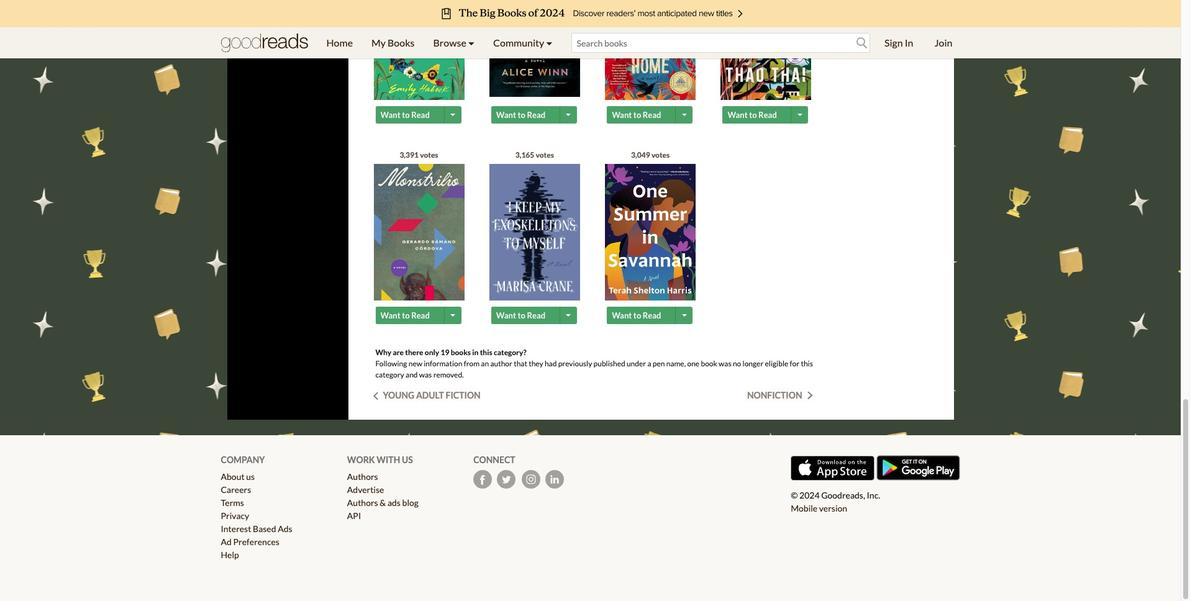 Task type: vqa. For each thing, say whether or not it's contained in the screenshot.
as to the left
no



Task type: describe. For each thing, give the bounding box(es) containing it.
2 authors from the top
[[347, 498, 378, 508]]

nonfiction
[[747, 390, 802, 401]]

work
[[347, 455, 375, 465]]

books
[[451, 348, 471, 357]]

books
[[388, 37, 415, 48]]

ad
[[221, 537, 232, 548]]

my books
[[372, 37, 415, 48]]

ads
[[278, 524, 292, 535]]

work with us
[[347, 455, 413, 465]]

browse ▾
[[433, 37, 475, 48]]

one summer in savannah by terah shelton harris image
[[605, 164, 696, 301]]

help link
[[221, 550, 239, 561]]

are
[[393, 348, 404, 357]]

with
[[377, 455, 400, 465]]

1 horizontal spatial this
[[801, 359, 813, 369]]

Search books text field
[[571, 33, 871, 53]]

nonfiction link
[[747, 390, 812, 401]]

book
[[701, 359, 718, 369]]

community
[[493, 37, 544, 48]]

in
[[472, 348, 479, 357]]

company
[[221, 455, 265, 465]]

there
[[405, 348, 423, 357]]

authors advertise authors & ads blog api
[[347, 472, 419, 521]]

browse
[[433, 37, 467, 48]]

join link
[[926, 27, 962, 58]]

privacy link
[[221, 511, 249, 521]]

fiction
[[446, 390, 481, 401]]

© 2024 goodreads, inc. mobile version
[[791, 490, 881, 514]]

about us link
[[221, 472, 255, 482]]

new
[[409, 359, 422, 369]]

why
[[376, 348, 392, 357]]

that
[[514, 359, 527, 369]]

and
[[406, 370, 418, 380]]

author
[[491, 359, 513, 369]]

interest
[[221, 524, 251, 535]]

menu containing home
[[317, 27, 562, 58]]

us inside the about us careers terms privacy interest based ads ad preferences help
[[246, 472, 255, 482]]

1 authors from the top
[[347, 472, 378, 482]]

category?
[[494, 348, 527, 357]]

shark heart by emily habeck image
[[374, 0, 464, 100]]

join
[[935, 37, 953, 48]]

the most anticipated books of 2024 image
[[94, 0, 1088, 27]]

careers link
[[221, 485, 251, 495]]

api
[[347, 511, 361, 521]]

advertise link
[[347, 485, 384, 495]]

browse ▾ button
[[424, 27, 484, 58]]

goodreads on instagram image
[[522, 471, 541, 489]]

help
[[221, 550, 239, 561]]

name,
[[667, 359, 686, 369]]

only
[[425, 348, 439, 357]]

interest based ads link
[[221, 524, 292, 535]]

©
[[791, 490, 798, 501]]

3,391
[[400, 150, 419, 160]]

sign in
[[885, 37, 914, 48]]

download app for android image
[[876, 456, 960, 481]]

3,049 votes
[[631, 150, 670, 160]]

young adult fiction
[[383, 390, 481, 401]]

goodreads on linkedin image
[[546, 471, 564, 489]]

young adult fiction link
[[373, 390, 481, 401]]

young
[[383, 390, 415, 401]]

under
[[627, 359, 646, 369]]

api link
[[347, 511, 361, 521]]

0 vertical spatial us
[[402, 455, 413, 465]]

previously
[[558, 359, 592, 369]]

based
[[253, 524, 276, 535]]

3,165 votes
[[516, 150, 554, 160]]

community ▾ button
[[484, 27, 562, 58]]

from
[[464, 359, 480, 369]]

terms link
[[221, 498, 244, 508]]

information
[[424, 359, 463, 369]]

preferences
[[233, 537, 280, 548]]

about
[[221, 472, 245, 482]]

my
[[372, 37, 386, 48]]

careers
[[221, 485, 251, 495]]

about us careers terms privacy interest based ads ad preferences help
[[221, 472, 292, 561]]

▾ for browse ▾
[[468, 37, 475, 48]]

3,049
[[631, 150, 650, 160]]

sign
[[885, 37, 903, 48]]



Task type: locate. For each thing, give the bounding box(es) containing it.
votes right 3,049
[[652, 150, 670, 160]]

adult
[[416, 390, 444, 401]]

▾ right community
[[546, 37, 553, 48]]

0 horizontal spatial was
[[419, 370, 432, 380]]

1 horizontal spatial votes
[[536, 150, 554, 160]]

3,165
[[516, 150, 535, 160]]

&
[[380, 498, 386, 508]]

why are there only 19 books in this category? following new information from an author that they had previously published under a pen name, one book was no longer eligible for this category and was removed.
[[376, 348, 813, 380]]

advertise
[[347, 485, 384, 495]]

0 horizontal spatial ▾
[[468, 37, 475, 48]]

eligible
[[765, 359, 789, 369]]

authors & ads blog link
[[347, 498, 419, 508]]

community ▾
[[493, 37, 553, 48]]

votes for 3,165 votes
[[536, 150, 554, 160]]

this right for
[[801, 359, 813, 369]]

sign in link
[[875, 27, 923, 58]]

1 vertical spatial authors
[[347, 498, 378, 508]]

home
[[327, 37, 353, 48]]

Search for books to add to your shelves search field
[[571, 33, 871, 53]]

us
[[402, 455, 413, 465], [246, 472, 255, 482]]

3,391 votes
[[400, 150, 438, 160]]

1 ▾ from the left
[[468, 37, 475, 48]]

connect
[[474, 455, 516, 465]]

for
[[790, 359, 800, 369]]

want
[[381, 110, 401, 120], [496, 110, 516, 120], [612, 110, 632, 120], [728, 110, 748, 120], [381, 311, 401, 321], [496, 311, 516, 321], [612, 311, 632, 321]]

i keep my exoskeletons to myself by marisa crane image
[[490, 164, 580, 301]]

mobile
[[791, 503, 818, 514]]

terms
[[221, 498, 244, 508]]

19
[[441, 348, 449, 357]]

mobile version link
[[791, 503, 848, 514]]

authors link
[[347, 472, 378, 482]]

▾ right browse
[[468, 37, 475, 48]]

they
[[529, 359, 543, 369]]

read
[[411, 110, 430, 120], [527, 110, 546, 120], [643, 110, 661, 120], [759, 110, 777, 120], [411, 311, 430, 321], [527, 311, 546, 321], [643, 311, 661, 321]]

river sing me home by eleanor shearer image
[[605, 0, 696, 100]]

1 votes from the left
[[420, 150, 438, 160]]

a
[[648, 359, 652, 369]]

in memoriam by alice winn image
[[490, 0, 580, 97]]

blog
[[402, 498, 419, 508]]

0 horizontal spatial this
[[480, 348, 493, 357]]

download app for ios image
[[791, 456, 875, 481]]

us right with
[[402, 455, 413, 465]]

us right about
[[246, 472, 255, 482]]

privacy
[[221, 511, 249, 521]]

votes for 3,049 votes
[[652, 150, 670, 160]]

pen
[[653, 359, 665, 369]]

this right in
[[480, 348, 493, 357]]

0 horizontal spatial votes
[[420, 150, 438, 160]]

want to read button
[[376, 106, 446, 124], [491, 106, 562, 124], [607, 106, 677, 124], [723, 106, 793, 124], [376, 307, 446, 324], [491, 307, 562, 324], [607, 307, 677, 324]]

one
[[688, 359, 700, 369]]

votes for 3,391 votes
[[420, 150, 438, 160]]

published
[[594, 359, 625, 369]]

an
[[481, 359, 489, 369]]

longer
[[743, 359, 764, 369]]

▾ inside popup button
[[546, 37, 553, 48]]

1 vertical spatial was
[[419, 370, 432, 380]]

my books link
[[362, 27, 424, 58]]

▾ for community ▾
[[546, 37, 553, 48]]

2 horizontal spatial votes
[[652, 150, 670, 160]]

goodreads,
[[822, 490, 865, 501]]

0 vertical spatial was
[[719, 359, 732, 369]]

1 horizontal spatial was
[[719, 359, 732, 369]]

banyan moon by thao thai image
[[721, 0, 812, 100]]

menu
[[317, 27, 562, 58]]

votes right 3,165 at top
[[536, 150, 554, 160]]

2 ▾ from the left
[[546, 37, 553, 48]]

▾ inside popup button
[[468, 37, 475, 48]]

want to read
[[381, 110, 430, 120], [496, 110, 546, 120], [612, 110, 661, 120], [728, 110, 777, 120], [381, 311, 430, 321], [496, 311, 546, 321], [612, 311, 661, 321]]

inc.
[[867, 490, 881, 501]]

category
[[376, 370, 404, 380]]

authors
[[347, 472, 378, 482], [347, 498, 378, 508]]

votes
[[420, 150, 438, 160], [536, 150, 554, 160], [652, 150, 670, 160]]

0 horizontal spatial us
[[246, 472, 255, 482]]

1 horizontal spatial ▾
[[546, 37, 553, 48]]

authors up advertise link
[[347, 472, 378, 482]]

1 horizontal spatial us
[[402, 455, 413, 465]]

3 votes from the left
[[652, 150, 670, 160]]

was left no on the bottom
[[719, 359, 732, 369]]

goodreads on twitter image
[[497, 471, 516, 489]]

version
[[819, 503, 848, 514]]

this
[[480, 348, 493, 357], [801, 359, 813, 369]]

2024
[[800, 490, 820, 501]]

ad preferences link
[[221, 537, 280, 548]]

authors down advertise
[[347, 498, 378, 508]]

monstrilio by gerardo sámano córdova image
[[374, 164, 464, 302]]

was right and
[[419, 370, 432, 380]]

following
[[376, 359, 407, 369]]

had
[[545, 359, 557, 369]]

goodreads on facebook image
[[474, 471, 492, 489]]

in
[[905, 37, 914, 48]]

no
[[733, 359, 741, 369]]

ads
[[388, 498, 401, 508]]

removed.
[[433, 370, 464, 380]]

1 vertical spatial this
[[801, 359, 813, 369]]

2 votes from the left
[[536, 150, 554, 160]]

votes right 3,391
[[420, 150, 438, 160]]

home link
[[317, 27, 362, 58]]

to
[[402, 110, 410, 120], [518, 110, 526, 120], [634, 110, 641, 120], [749, 110, 757, 120], [402, 311, 410, 321], [518, 311, 526, 321], [634, 311, 641, 321]]

0 vertical spatial this
[[480, 348, 493, 357]]

1 vertical spatial us
[[246, 472, 255, 482]]

0 vertical spatial authors
[[347, 472, 378, 482]]



